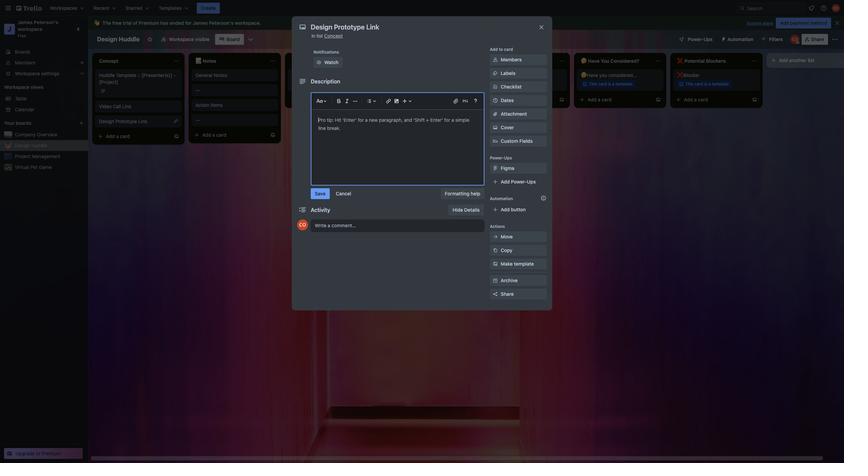 Task type: vqa. For each thing, say whether or not it's contained in the screenshot.
second the Boards link
no



Task type: locate. For each thing, give the bounding box(es) containing it.
add right link image
[[395, 97, 404, 102]]

add a card button for 🤔have you considered...
[[577, 94, 653, 105]]

1 vertical spatial to
[[36, 451, 40, 456]]

james peterson's workspace link
[[18, 19, 60, 32]]

1 vertical spatial list
[[808, 57, 814, 63]]

1 vertical spatial huddle
[[99, 72, 115, 78]]

notes:
[[214, 72, 228, 78]]

design down 'video'
[[99, 118, 114, 124]]

your
[[4, 120, 14, 126]]

3 this from the left
[[589, 81, 597, 87]]

considered...
[[608, 72, 637, 78]]

0 horizontal spatial list
[[317, 33, 323, 39]]

james up free
[[18, 19, 33, 25]]

this card is a template. down the ❌blocker link
[[685, 81, 730, 87]]

plans
[[763, 21, 773, 26]]

members down "boards" at the top of the page
[[15, 60, 35, 65]]

0 vertical spatial link
[[122, 103, 131, 109]]

1 horizontal spatial automation
[[728, 36, 753, 42]]

0 horizontal spatial to
[[36, 451, 40, 456]]

1 horizontal spatial christina overa (christinaovera) image
[[790, 35, 800, 44]]

add left payment
[[780, 20, 789, 26]]

list
[[317, 33, 323, 39], [808, 57, 814, 63]]

a down ❌blocker
[[694, 97, 697, 102]]

2 this from the left
[[493, 81, 501, 87]]

automation down explore
[[728, 36, 753, 42]]

1 horizontal spatial ups
[[527, 179, 536, 185]]

italic ⌘i image
[[343, 97, 351, 105]]

sm image left archive
[[492, 277, 499, 284]]

link inside design prototype link link
[[138, 118, 147, 124]]

bold ⌘b image
[[335, 97, 343, 105]]

1 this from the left
[[300, 81, 308, 87]]

1 horizontal spatial design huddle
[[97, 36, 140, 43]]

0 vertical spatial share
[[811, 36, 824, 42]]

virtual pet game
[[15, 164, 52, 170]]

design up project in the left top of the page
[[15, 142, 30, 148]]

move
[[501, 234, 513, 240]]

link inside video call link link
[[122, 103, 131, 109]]

design down the
[[97, 36, 117, 43]]

button
[[511, 207, 526, 212]]

add left dates
[[491, 97, 500, 102]]

share button down archive link
[[490, 289, 547, 300]]

-
[[173, 72, 176, 78], [195, 87, 198, 93], [198, 87, 200, 93], [195, 117, 198, 123], [198, 117, 200, 123]]

sm image inside copy link
[[492, 247, 499, 254]]

create button
[[197, 3, 220, 14]]

sm image right the "power-ups" button
[[718, 34, 728, 43]]

-- down action
[[195, 117, 200, 123]]

customize views image
[[247, 36, 254, 43]]

2 vertical spatial design
[[15, 142, 30, 148]]

add
[[780, 20, 789, 26], [490, 47, 498, 52], [779, 57, 788, 63], [299, 97, 308, 102], [395, 97, 404, 102], [491, 97, 500, 102], [588, 97, 597, 102], [684, 97, 693, 102], [202, 132, 211, 138], [106, 133, 115, 139], [501, 179, 510, 185], [501, 207, 510, 212]]

wave image
[[94, 20, 100, 26]]

👍positive
[[292, 72, 315, 78]]

create from template… image
[[366, 97, 372, 102], [463, 97, 468, 102], [655, 97, 661, 102], [752, 97, 757, 102]]

design for design prototype link link
[[99, 118, 114, 124]]

0 horizontal spatial workspace
[[18, 26, 42, 32]]

automation
[[728, 36, 753, 42], [490, 196, 513, 201]]

1 horizontal spatial list
[[808, 57, 814, 63]]

sm image inside cover 'link'
[[492, 124, 499, 131]]

this down 👍positive
[[300, 81, 308, 87]]

text styles image
[[316, 97, 324, 105]]

0 horizontal spatial christina overa (christinaovera) image
[[297, 219, 308, 230]]

sm image
[[718, 34, 728, 43], [492, 56, 499, 63], [492, 83, 499, 90], [492, 124, 499, 131], [492, 165, 499, 172], [492, 247, 499, 254]]

workspace inside button
[[169, 36, 194, 42]]

-- link up action items link
[[195, 87, 274, 94]]

this card is a template. for [i
[[300, 81, 345, 87]]

4 create from template… image from the left
[[752, 97, 757, 102]]

is down 🤔have you considered...
[[608, 81, 611, 87]]

1 horizontal spatial workspace
[[169, 36, 194, 42]]

template. for about...?]
[[519, 81, 537, 87]]

concept link
[[324, 33, 343, 39]]

premium right of
[[139, 20, 159, 26]]

upgrade to premium
[[16, 451, 61, 456]]

a down 🤔have you considered...
[[612, 81, 614, 87]]

create from template… image
[[559, 97, 565, 102], [270, 132, 275, 138], [174, 134, 179, 139]]

sm image for cover
[[492, 124, 499, 131]]

overview
[[37, 132, 57, 137]]

workspace
[[235, 20, 259, 26], [18, 26, 42, 32]]

add a card down you
[[588, 97, 612, 102]]

1 is from the left
[[319, 81, 322, 87]]

to for card
[[499, 47, 503, 52]]

attachment
[[501, 111, 527, 117]]

move link
[[490, 231, 547, 242]]

members link down "boards" at the top of the page
[[0, 57, 88, 68]]

peterson's up boards link
[[34, 19, 58, 25]]

share for bottom share button
[[501, 291, 514, 297]]

1 vertical spatial --
[[195, 117, 200, 123]]

2 horizontal spatial create from template… image
[[559, 97, 565, 102]]

huddle template :: [presenter(s)] - [project] link
[[99, 72, 178, 85]]

add inside button
[[780, 20, 789, 26]]

0 horizontal spatial workspace
[[4, 84, 29, 90]]

add down figma on the top
[[501, 179, 510, 185]]

0 horizontal spatial power-ups
[[490, 155, 512, 160]]

attachment button
[[490, 109, 547, 119]]

share down method
[[811, 36, 824, 42]]

0 vertical spatial to
[[499, 47, 503, 52]]

add power-ups
[[501, 179, 536, 185]]

calendar link
[[15, 106, 84, 113]]

-- up action
[[195, 87, 200, 93]]

0 vertical spatial power-
[[688, 36, 704, 42]]

link right call in the top left of the page
[[122, 103, 131, 109]]

call
[[113, 103, 121, 109]]

3 this card is a template. from the left
[[589, 81, 634, 87]]

1 horizontal spatial create from template… image
[[270, 132, 275, 138]]

0 vertical spatial power-ups
[[688, 36, 713, 42]]

make template
[[501, 261, 534, 267]]

formatting help link
[[441, 188, 484, 199]]

members for members link to the right
[[501, 57, 522, 62]]

add left the button on the top of the page
[[501, 207, 510, 212]]

christina overa (christinaovera) image
[[790, 35, 800, 44], [297, 219, 308, 230]]

for
[[185, 20, 192, 26]]

your boards
[[4, 120, 31, 126]]

huddle up [project]
[[99, 72, 115, 78]]

0 horizontal spatial members
[[15, 60, 35, 65]]

1 vertical spatial ups
[[504, 155, 512, 160]]

sm image left figma on the top
[[492, 165, 499, 172]]

huddle down trial
[[119, 36, 140, 43]]

to
[[499, 47, 503, 52], [36, 451, 40, 456]]

automation inside button
[[728, 36, 753, 42]]

0 vertical spatial design huddle
[[97, 36, 140, 43]]

general notes: link
[[195, 72, 274, 79]]

huddle inside text field
[[119, 36, 140, 43]]

sm image left labels
[[492, 70, 499, 77]]

add a card down 'design prototype link'
[[106, 133, 130, 139]]

sm image inside move link
[[492, 233, 499, 240]]

- inside the huddle template :: [presenter(s)] - [project]
[[173, 72, 176, 78]]

sm image for archive
[[492, 277, 499, 284]]

create from template… image for 👍positive [i really liked...]
[[366, 97, 372, 102]]

card down checklist
[[505, 97, 515, 102]]

0 horizontal spatial james
[[18, 19, 33, 25]]

a down really
[[323, 81, 325, 87]]

1 horizontal spatial share button
[[802, 34, 828, 45]]

0 horizontal spatial huddle
[[31, 142, 47, 148]]

template. down the ❌blocker link
[[712, 81, 730, 87]]

4 this from the left
[[685, 81, 693, 87]]

sm image for checklist
[[492, 83, 499, 90]]

this down 🙋question
[[493, 81, 501, 87]]

sm image inside members link
[[492, 56, 499, 63]]

1 vertical spatial link
[[138, 118, 147, 124]]

1 horizontal spatial to
[[499, 47, 503, 52]]

add a card down checklist
[[491, 97, 515, 102]]

sm image inside make template link
[[492, 261, 499, 267]]

1 horizontal spatial power-
[[511, 179, 527, 185]]

list right in
[[317, 33, 323, 39]]

power- inside add power-ups link
[[511, 179, 527, 185]]

banner
[[88, 16, 844, 30]]

add a card down description
[[299, 97, 323, 102]]

ups up the add button button
[[527, 179, 536, 185]]

0 vertical spatial share button
[[802, 34, 828, 45]]

huddle up project management
[[31, 142, 47, 148]]

0 vertical spatial huddle
[[119, 36, 140, 43]]

ups left automation button
[[704, 36, 713, 42]]

Board name text field
[[94, 34, 143, 45]]

james right for
[[193, 20, 208, 26]]

None text field
[[307, 21, 531, 33]]

1 vertical spatial -- link
[[195, 117, 274, 123]]

1 vertical spatial workspace
[[4, 84, 29, 90]]

add a card
[[299, 97, 323, 102], [395, 97, 419, 102], [491, 97, 515, 102], [588, 97, 612, 102], [684, 97, 708, 102], [202, 132, 226, 138], [106, 133, 130, 139]]

4 is from the left
[[704, 81, 707, 87]]

0 horizontal spatial link
[[122, 103, 131, 109]]

0 vertical spatial --
[[195, 87, 200, 93]]

2 horizontal spatial power-
[[688, 36, 704, 42]]

video call link
[[99, 103, 131, 109]]

table
[[15, 96, 27, 101]]

this down 🤔have
[[589, 81, 597, 87]]

design huddle down free
[[97, 36, 140, 43]]

this for 👍positive
[[300, 81, 308, 87]]

add to card
[[490, 47, 513, 52]]

🙋question
[[484, 72, 510, 78]]

1 vertical spatial share
[[501, 291, 514, 297]]

cover
[[501, 125, 514, 130]]

a
[[323, 81, 325, 87], [516, 81, 518, 87], [612, 81, 614, 87], [708, 81, 711, 87], [309, 97, 311, 102], [405, 97, 408, 102], [501, 97, 504, 102], [598, 97, 600, 102], [694, 97, 697, 102], [212, 132, 215, 138], [116, 133, 119, 139]]

1 horizontal spatial link
[[138, 118, 147, 124]]

0 vertical spatial -- link
[[195, 87, 274, 94]]

2 template. from the left
[[519, 81, 537, 87]]

members link
[[490, 54, 547, 65], [0, 57, 88, 68]]

general
[[195, 72, 212, 78]]

card down ❌blocker
[[695, 81, 703, 87]]

workspace up customize views icon
[[235, 20, 259, 26]]

1 create from template… image from the left
[[366, 97, 372, 102]]

3 template. from the left
[[616, 81, 634, 87]]

3 create from template… image from the left
[[655, 97, 661, 102]]

workspace inside banner
[[235, 20, 259, 26]]

1 vertical spatial workspace
[[18, 26, 42, 32]]

1 horizontal spatial premium
[[139, 20, 159, 26]]

0 vertical spatial design
[[97, 36, 117, 43]]

0 vertical spatial automation
[[728, 36, 753, 42]]

2 is from the left
[[512, 81, 515, 87]]

::
[[137, 72, 140, 78]]

members up labels
[[501, 57, 522, 62]]

sm image inside archive link
[[492, 277, 499, 284]]

workspace up table at the left top of page
[[4, 84, 29, 90]]

company
[[15, 132, 36, 137]]

ups up figma on the top
[[504, 155, 512, 160]]

card down description
[[313, 97, 323, 102]]

❌blocker link
[[677, 72, 756, 79]]

-- link down action items link
[[195, 117, 274, 123]]

template. down "🙋question [what about...?]" link
[[519, 81, 537, 87]]

this card is a template. down 🙋question [what about...?]
[[493, 81, 537, 87]]

attach and insert link image
[[453, 98, 459, 104]]

a down items
[[212, 132, 215, 138]]

share
[[811, 36, 824, 42], [501, 291, 514, 297]]

sm image inside automation button
[[718, 34, 728, 43]]

2 vertical spatial power-
[[511, 179, 527, 185]]

1 horizontal spatial share
[[811, 36, 824, 42]]

is for [i
[[319, 81, 322, 87]]

👋
[[94, 20, 100, 26]]

to right upgrade
[[36, 451, 40, 456]]

this for 🤔have
[[589, 81, 597, 87]]

1 horizontal spatial power-ups
[[688, 36, 713, 42]]

create from template… image for general notes:
[[270, 132, 275, 138]]

0 horizontal spatial design huddle
[[15, 142, 47, 148]]

1 horizontal spatial members
[[501, 57, 522, 62]]

is
[[319, 81, 322, 87], [512, 81, 515, 87], [608, 81, 611, 87], [704, 81, 707, 87]]

0 vertical spatial christina overa (christinaovera) image
[[790, 35, 800, 44]]

peterson's up "board" link
[[209, 20, 234, 26]]

sm image for copy
[[492, 247, 499, 254]]

design prototype link
[[99, 118, 147, 124]]

add another list button
[[767, 53, 844, 68]]

free
[[18, 33, 26, 38]]

0 horizontal spatial peterson's
[[34, 19, 58, 25]]

1 vertical spatial share button
[[490, 289, 547, 300]]

sm image for watch
[[316, 59, 322, 66]]

list right "another"
[[808, 57, 814, 63]]

1 vertical spatial design huddle
[[15, 142, 47, 148]]

0 vertical spatial workspace
[[235, 20, 259, 26]]

is down 👍positive [i really liked...] at the left of page
[[319, 81, 322, 87]]

power-
[[688, 36, 704, 42], [490, 155, 504, 160], [511, 179, 527, 185]]

design huddle link
[[15, 142, 84, 149]]

add a card down ❌blocker
[[684, 97, 708, 102]]

add board image
[[79, 120, 84, 126]]

virtual
[[15, 164, 29, 170]]

make
[[501, 261, 513, 267]]

add a card down items
[[202, 132, 226, 138]]

sm image down the add to card
[[492, 56, 499, 63]]

show menu image
[[832, 36, 838, 43]]

2 this card is a template. from the left
[[493, 81, 537, 87]]

premium
[[139, 20, 159, 26], [42, 451, 61, 456]]

to inside 'link'
[[36, 451, 40, 456]]

james
[[18, 19, 33, 25], [193, 20, 208, 26]]

fields
[[519, 138, 533, 144]]

is down 🙋question [what about...?]
[[512, 81, 515, 87]]

members link up labels link
[[490, 54, 547, 65]]

star or unstar board image
[[147, 37, 153, 42]]

sm image for move
[[492, 233, 499, 240]]

1 vertical spatial design
[[99, 118, 114, 124]]

description
[[311, 78, 340, 84]]

-- link
[[195, 87, 274, 94], [195, 117, 274, 123]]

sm image down 🙋question
[[492, 83, 499, 90]]

is for [what
[[512, 81, 515, 87]]

sm image left cover
[[492, 124, 499, 131]]

card up labels
[[504, 47, 513, 52]]

method
[[810, 20, 827, 26]]

0 horizontal spatial create from template… image
[[174, 134, 179, 139]]

sm image for make template
[[492, 261, 499, 267]]

huddle template :: [presenter(s)] - [project]
[[99, 72, 176, 85]]

👍positive [i really liked...] link
[[292, 72, 370, 79]]

a right image at the left
[[405, 97, 408, 102]]

card down '[i'
[[309, 81, 318, 87]]

3 is from the left
[[608, 81, 611, 87]]

workspace down '👋 the free trial of premium has ended for james peterson's workspace .'
[[169, 36, 194, 42]]

1 vertical spatial premium
[[42, 451, 61, 456]]

more formatting image
[[351, 97, 359, 105]]

template. down 👍positive [i really liked...] link
[[326, 81, 345, 87]]

calendar
[[15, 107, 35, 112]]

0 horizontal spatial power-
[[490, 155, 504, 160]]

save button
[[311, 188, 330, 199]]

to up labels
[[499, 47, 503, 52]]

0 vertical spatial premium
[[139, 20, 159, 26]]

premium inside banner
[[139, 20, 159, 26]]

design
[[97, 36, 117, 43], [99, 118, 114, 124], [15, 142, 30, 148]]

2 horizontal spatial huddle
[[119, 36, 140, 43]]

1 vertical spatial power-ups
[[490, 155, 512, 160]]

about...?]
[[526, 72, 547, 78]]

link
[[122, 103, 131, 109], [138, 118, 147, 124]]

0 horizontal spatial share button
[[490, 289, 547, 300]]

you
[[599, 72, 607, 78]]

open help dialog image
[[472, 97, 480, 105]]

sm image left copy
[[492, 247, 499, 254]]

dates button
[[490, 95, 547, 106]]

a down 'design prototype link'
[[116, 133, 119, 139]]

Write a comment text field
[[311, 219, 484, 232]]

1 vertical spatial automation
[[490, 196, 513, 201]]

0 horizontal spatial premium
[[42, 451, 61, 456]]

0 vertical spatial ups
[[704, 36, 713, 42]]

is for you
[[608, 81, 611, 87]]

hide
[[453, 207, 463, 213]]

add a card for 🙋question [what about...?]
[[491, 97, 515, 102]]

1 template. from the left
[[326, 81, 345, 87]]

peterson's inside james peterson's workspace free
[[34, 19, 58, 25]]

share button down method
[[802, 34, 828, 45]]

lists image
[[365, 97, 373, 105]]

this card is a template. down 👍positive [i really liked...] at the left of page
[[300, 81, 345, 87]]

payment
[[790, 20, 809, 26]]

design huddle down company overview
[[15, 142, 47, 148]]

🤔have you considered... link
[[581, 72, 660, 79]]

0 horizontal spatial automation
[[490, 196, 513, 201]]

power-ups inside button
[[688, 36, 713, 42]]

card down the ❌blocker link
[[698, 97, 708, 102]]

link down video call link link
[[138, 118, 147, 124]]

sm image inside checklist link
[[492, 83, 499, 90]]

notifications
[[313, 50, 339, 55]]

link image
[[384, 97, 393, 105]]

1 horizontal spatial huddle
[[99, 72, 115, 78]]

0 vertical spatial workspace
[[169, 36, 194, 42]]

1 horizontal spatial workspace
[[235, 20, 259, 26]]

card right image at the left
[[409, 97, 419, 102]]

hide details
[[453, 207, 480, 213]]

this down ❌blocker
[[685, 81, 693, 87]]

1 horizontal spatial james
[[193, 20, 208, 26]]

0 horizontal spatial share
[[501, 291, 514, 297]]

huddle inside the huddle template :: [presenter(s)] - [project]
[[99, 72, 115, 78]]

sm image
[[316, 59, 322, 66], [492, 70, 499, 77], [492, 233, 499, 240], [492, 261, 499, 267], [492, 277, 499, 284]]

sm image for figma
[[492, 165, 499, 172]]

formatting
[[445, 191, 469, 196]]

james inside banner
[[193, 20, 208, 26]]

1 this card is a template. from the left
[[300, 81, 345, 87]]

sm image inside labels link
[[492, 70, 499, 77]]

checklist
[[501, 84, 522, 90]]

sm image left make
[[492, 261, 499, 267]]

workspace up free
[[18, 26, 42, 32]]

sm image inside watch button
[[316, 59, 322, 66]]

workspace visible
[[169, 36, 209, 42]]

add a card for ❌blocker
[[684, 97, 708, 102]]

sm image down actions at top
[[492, 233, 499, 240]]

cover link
[[490, 122, 547, 133]]

2 horizontal spatial ups
[[704, 36, 713, 42]]

create from template… image for 🤔have you considered...
[[655, 97, 661, 102]]



Task type: describe. For each thing, give the bounding box(es) containing it.
1 vertical spatial power-
[[490, 155, 504, 160]]

a down you
[[598, 97, 600, 102]]

in
[[311, 33, 315, 39]]

create from template… image for ❌blocker
[[752, 97, 757, 102]]

Main content area, start typing to enter text. text field
[[318, 116, 477, 132]]

board link
[[215, 34, 244, 45]]

👋 the free trial of premium has ended for james peterson's workspace .
[[94, 20, 261, 26]]

add button
[[501, 207, 526, 212]]

card down items
[[216, 132, 226, 138]]

christina overa (christinaovera) image
[[832, 4, 840, 12]]

image image
[[393, 97, 401, 105]]

add down ❌blocker
[[684, 97, 693, 102]]

this card is a template. for you
[[589, 81, 634, 87]]

a down checklist
[[501, 97, 504, 102]]

cancel
[[336, 191, 351, 196]]

🙋question [what about...?]
[[484, 72, 547, 78]]

custom fields button
[[490, 138, 547, 145]]

members for leftmost members link
[[15, 60, 35, 65]]

automation button
[[718, 34, 757, 45]]

add power-ups link
[[490, 176, 547, 187]]

sm image for members
[[492, 56, 499, 63]]

card down prototype
[[120, 133, 130, 139]]

❌blocker
[[677, 72, 700, 78]]

add a card for 🤔have you considered...
[[588, 97, 612, 102]]

0 horizontal spatial members link
[[0, 57, 88, 68]]

🤔have
[[581, 72, 598, 78]]

1 horizontal spatial peterson's
[[209, 20, 234, 26]]

this card is a template. for [what
[[493, 81, 537, 87]]

2 -- from the top
[[195, 117, 200, 123]]

[presenter(s)]
[[141, 72, 172, 78]]

the
[[102, 20, 111, 26]]

custom
[[501, 138, 518, 144]]

action
[[195, 102, 209, 108]]

template. for considered...
[[616, 81, 634, 87]]

copy
[[501, 247, 512, 253]]

boards
[[16, 120, 31, 126]]

primary element
[[0, 0, 844, 16]]

concept
[[324, 33, 343, 39]]

pet
[[30, 164, 38, 170]]

add a card right link image
[[395, 97, 419, 102]]

table link
[[15, 95, 84, 102]]

this for 🙋question
[[493, 81, 501, 87]]

add down 'design prototype link'
[[106, 133, 115, 139]]

list inside the add another list button
[[808, 57, 814, 63]]

.
[[259, 20, 261, 26]]

general notes:
[[195, 72, 228, 78]]

design huddle inside design huddle link
[[15, 142, 47, 148]]

add left "another"
[[779, 57, 788, 63]]

create from template… image for 🙋question [what about...?]
[[559, 97, 565, 102]]

card down labels
[[502, 81, 510, 87]]

1 -- from the top
[[195, 87, 200, 93]]

add up 🙋question
[[490, 47, 498, 52]]

add down 🤔have
[[588, 97, 597, 102]]

2 vertical spatial ups
[[527, 179, 536, 185]]

explore
[[747, 21, 762, 26]]

design huddle inside design huddle text field
[[97, 36, 140, 43]]

workspace for workspace views
[[4, 84, 29, 90]]

card down you
[[598, 81, 607, 87]]

0 horizontal spatial ups
[[504, 155, 512, 160]]

checklist link
[[490, 81, 547, 92]]

upgrade to premium link
[[4, 448, 83, 459]]

archive link
[[490, 275, 547, 286]]

ups inside button
[[704, 36, 713, 42]]

j link
[[4, 24, 15, 35]]

management
[[32, 153, 60, 159]]

1 horizontal spatial members link
[[490, 54, 547, 65]]

card down 🤔have you considered...
[[602, 97, 612, 102]]

template. for really
[[326, 81, 345, 87]]

prototype
[[116, 118, 137, 124]]

[what
[[512, 72, 525, 78]]

free
[[112, 20, 121, 26]]

0 notifications image
[[807, 4, 816, 12]]

project management link
[[15, 153, 84, 160]]

add left text styles icon
[[299, 97, 308, 102]]

banner containing 👋
[[88, 16, 844, 30]]

workspace inside james peterson's workspace free
[[18, 26, 42, 32]]

action items link
[[195, 102, 274, 109]]

design prototype link link
[[99, 118, 178, 125]]

open information menu image
[[820, 5, 827, 12]]

2 create from template… image from the left
[[463, 97, 468, 102]]

james peterson's workspace free
[[18, 19, 60, 38]]

watch button
[[313, 57, 343, 68]]

in list concept
[[311, 33, 343, 39]]

a left text styles icon
[[309, 97, 311, 102]]

create
[[201, 5, 216, 11]]

2 -- link from the top
[[195, 117, 274, 123]]

make template link
[[490, 259, 547, 269]]

premium inside 'link'
[[42, 451, 61, 456]]

4 template. from the left
[[712, 81, 730, 87]]

add a card for general notes:
[[202, 132, 226, 138]]

🙋question [what about...?] link
[[484, 72, 563, 79]]

add payment method button
[[776, 18, 831, 28]]

ended
[[170, 20, 184, 26]]

Search field
[[745, 3, 804, 13]]

video
[[99, 103, 112, 109]]

save
[[315, 191, 326, 196]]

filters
[[769, 36, 783, 42]]

a down the ❌blocker link
[[708, 81, 711, 87]]

labels
[[501, 70, 515, 76]]

action items
[[195, 102, 223, 108]]

visible
[[195, 36, 209, 42]]

design for design huddle link
[[15, 142, 30, 148]]

add payment method
[[780, 20, 827, 26]]

views
[[31, 84, 43, 90]]

0 vertical spatial list
[[317, 33, 323, 39]]

search image
[[740, 5, 745, 11]]

editor toolbar toolbar
[[314, 96, 481, 107]]

add a card for 👍positive [i really liked...]
[[299, 97, 323, 102]]

james inside james peterson's workspace free
[[18, 19, 33, 25]]

add another list
[[779, 57, 814, 63]]

share for the right share button
[[811, 36, 824, 42]]

view markdown image
[[462, 98, 469, 104]]

add button button
[[490, 204, 547, 215]]

sm image for labels
[[492, 70, 499, 77]]

formatting help
[[445, 191, 480, 196]]

company overview
[[15, 132, 57, 137]]

link for video call link
[[122, 103, 131, 109]]

labels link
[[490, 68, 547, 79]]

[project]
[[99, 79, 118, 85]]

hide details link
[[449, 205, 484, 215]]

upgrade
[[16, 451, 35, 456]]

power- inside the "power-ups" button
[[688, 36, 704, 42]]

details
[[464, 207, 480, 213]]

a down 🙋question [what about...?]
[[516, 81, 518, 87]]

add a card button for ❌blocker
[[673, 94, 749, 105]]

add a card button for 👍positive [i really liked...]
[[288, 94, 364, 105]]

2 vertical spatial huddle
[[31, 142, 47, 148]]

1 vertical spatial christina overa (christinaovera) image
[[297, 219, 308, 230]]

watch
[[324, 59, 339, 65]]

explore plans button
[[747, 19, 773, 27]]

your boards with 4 items element
[[4, 119, 69, 127]]

items
[[211, 102, 223, 108]]

sm image for automation
[[718, 34, 728, 43]]

👍positive [i really liked...]
[[292, 72, 350, 78]]

[i
[[316, 72, 319, 78]]

add down action items
[[202, 132, 211, 138]]

add a card button for 🙋question [what about...?]
[[480, 94, 556, 105]]

template
[[116, 72, 136, 78]]

1 -- link from the top
[[195, 87, 274, 94]]

link for design prototype link
[[138, 118, 147, 124]]

custom fields
[[501, 138, 533, 144]]

4 this card is a template. from the left
[[685, 81, 730, 87]]

add a card button for general notes:
[[191, 130, 267, 140]]

to for premium
[[36, 451, 40, 456]]

project
[[15, 153, 30, 159]]

edit card image
[[173, 118, 178, 124]]

video call link link
[[99, 103, 178, 110]]

archive
[[501, 278, 518, 283]]

design inside text field
[[97, 36, 117, 43]]

workspace for workspace visible
[[169, 36, 194, 42]]



